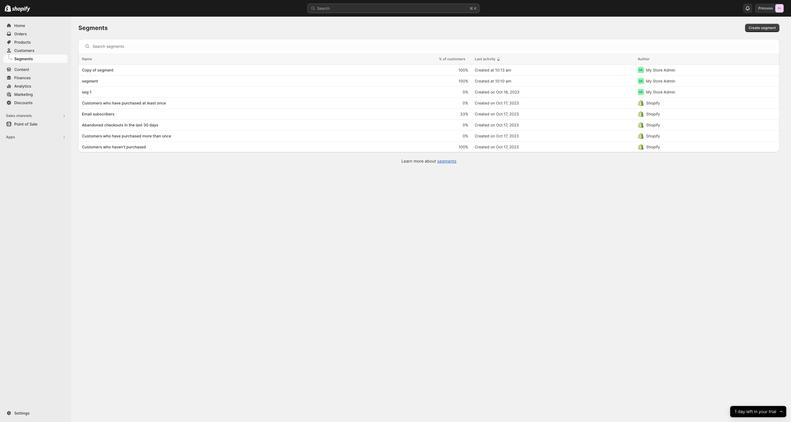 Task type: locate. For each thing, give the bounding box(es) containing it.
sales
[[6, 113, 15, 118]]

admin for created at 10:10 am
[[664, 79, 676, 83]]

have up haven't
[[112, 134, 121, 138]]

my store admin
[[646, 68, 676, 72], [646, 79, 676, 83], [646, 90, 676, 94]]

0 horizontal spatial 1
[[90, 90, 91, 94]]

3 store from the top
[[653, 90, 663, 94]]

1 vertical spatial have
[[112, 134, 121, 138]]

2 vertical spatial 100%
[[459, 145, 468, 149]]

3 on from the top
[[491, 112, 495, 116]]

5 created from the top
[[475, 112, 490, 116]]

learn
[[402, 159, 413, 164]]

your
[[759, 409, 768, 414]]

100% for created on oct 17, 2023
[[459, 145, 468, 149]]

purchased left least
[[122, 101, 141, 105]]

who left haven't
[[103, 145, 111, 149]]

2 17, from the top
[[504, 112, 509, 116]]

0 vertical spatial at
[[491, 68, 494, 72]]

1
[[90, 90, 91, 94], [735, 409, 737, 414]]

the
[[129, 123, 135, 127]]

purchased for at
[[122, 101, 141, 105]]

have up subscribers
[[112, 101, 121, 105]]

customers inside customers who have purchased more than once link
[[82, 134, 102, 138]]

1 created from the top
[[475, 68, 490, 72]]

finances link
[[4, 74, 68, 82]]

store
[[653, 68, 663, 72], [653, 79, 663, 83], [653, 90, 663, 94]]

have for more
[[112, 134, 121, 138]]

of for sale
[[25, 122, 28, 126]]

2 store from the top
[[653, 79, 663, 83]]

5 on from the top
[[491, 134, 495, 138]]

3 my store admin from the top
[[646, 90, 676, 94]]

0 vertical spatial segment
[[761, 26, 776, 30]]

admin for created on oct 18, 2023
[[664, 90, 676, 94]]

my store admin for created on oct 18, 2023
[[646, 90, 676, 94]]

4 17, from the top
[[504, 134, 509, 138]]

on
[[491, 90, 495, 94], [491, 101, 495, 105], [491, 112, 495, 116], [491, 123, 495, 127], [491, 134, 495, 138], [491, 145, 495, 149]]

2 my store admin image from the top
[[638, 89, 644, 95]]

1 inside dropdown button
[[735, 409, 737, 414]]

seg 1 link
[[82, 89, 361, 95]]

8 created from the top
[[475, 145, 490, 149]]

point of sale link
[[4, 120, 68, 128]]

0 vertical spatial of
[[443, 57, 447, 61]]

of right %
[[443, 57, 447, 61]]

point of sale button
[[0, 120, 71, 128]]

0 vertical spatial 1
[[90, 90, 91, 94]]

2 vertical spatial who
[[103, 145, 111, 149]]

segment
[[761, 26, 776, 30], [97, 68, 114, 72], [82, 79, 98, 83]]

2 vertical spatial admin
[[664, 90, 676, 94]]

2 created from the top
[[475, 79, 490, 83]]

0 vertical spatial who
[[103, 101, 111, 105]]

purchased
[[122, 101, 141, 105], [122, 134, 141, 138], [126, 145, 146, 149]]

3 100% from the top
[[459, 145, 468, 149]]

3 who from the top
[[103, 145, 111, 149]]

1 who from the top
[[103, 101, 111, 105]]

Search segments text field
[[93, 42, 777, 51]]

2023
[[510, 90, 520, 94], [510, 101, 519, 105], [510, 112, 519, 116], [510, 123, 519, 127], [510, 134, 519, 138], [510, 145, 519, 149]]

0%
[[463, 90, 468, 94], [463, 101, 468, 105], [463, 123, 468, 127], [463, 134, 468, 138]]

created for customers who have purchased more than once
[[475, 134, 490, 138]]

segment right create
[[761, 26, 776, 30]]

1 shopify from the top
[[646, 101, 660, 105]]

2 vertical spatial segment
[[82, 79, 98, 83]]

of for customers
[[443, 57, 447, 61]]

in
[[124, 123, 128, 127], [754, 409, 758, 414]]

1 horizontal spatial shopify image
[[12, 6, 30, 12]]

seg 1
[[82, 90, 91, 94]]

2 vertical spatial my store admin
[[646, 90, 676, 94]]

more
[[142, 134, 152, 138], [414, 159, 424, 164]]

last
[[475, 57, 482, 61]]

once right least
[[157, 101, 166, 105]]

6 oct from the top
[[496, 145, 503, 149]]

oct for email subscribers
[[496, 112, 503, 116]]

name
[[82, 57, 92, 61]]

of left 'sale'
[[25, 122, 28, 126]]

0 vertical spatial once
[[157, 101, 166, 105]]

1 vertical spatial my
[[646, 79, 652, 83]]

4 shopify from the top
[[646, 134, 660, 138]]

1 vertical spatial of
[[93, 68, 96, 72]]

0 vertical spatial purchased
[[122, 101, 141, 105]]

2 my store admin from the top
[[646, 79, 676, 83]]

2 who from the top
[[103, 134, 111, 138]]

who for customers who have purchased at least once
[[103, 101, 111, 105]]

0 horizontal spatial in
[[124, 123, 128, 127]]

1 vertical spatial my store admin
[[646, 79, 676, 83]]

0 vertical spatial admin
[[664, 68, 676, 72]]

customers inside customers link
[[14, 48, 34, 53]]

oct for customers who have purchased at least once
[[496, 101, 503, 105]]

4 oct from the top
[[496, 123, 503, 127]]

1 store from the top
[[653, 68, 663, 72]]

2 admin from the top
[[664, 79, 676, 83]]

more left than
[[142, 134, 152, 138]]

100% for created at 10:13 am
[[459, 68, 468, 72]]

copy of segment link
[[82, 67, 361, 73]]

1 created on oct 17, 2023 from the top
[[475, 101, 519, 105]]

3 17, from the top
[[504, 123, 509, 127]]

at left 10:10 am
[[491, 79, 494, 83]]

1 have from the top
[[112, 101, 121, 105]]

2 horizontal spatial of
[[443, 57, 447, 61]]

orders
[[14, 31, 27, 36]]

3 0% from the top
[[463, 123, 468, 127]]

create segment
[[749, 26, 776, 30]]

create
[[749, 26, 760, 30]]

% of customers
[[439, 57, 465, 61]]

my store admin image down my store admin image
[[638, 89, 644, 95]]

1 vertical spatial purchased
[[122, 134, 141, 138]]

on for customers who haven't purchased
[[491, 145, 495, 149]]

created at 10:10 am
[[475, 79, 511, 83]]

at for 10:10 am
[[491, 79, 494, 83]]

of right copy
[[93, 68, 96, 72]]

2 have from the top
[[112, 134, 121, 138]]

1 vertical spatial 1
[[735, 409, 737, 414]]

1 my store admin from the top
[[646, 68, 676, 72]]

1 vertical spatial 100%
[[459, 79, 468, 83]]

0 vertical spatial my
[[646, 68, 652, 72]]

1 on from the top
[[491, 90, 495, 94]]

1 17, from the top
[[504, 101, 509, 105]]

shopify image
[[5, 5, 11, 12], [12, 6, 30, 12]]

of for segment
[[93, 68, 96, 72]]

0 vertical spatial store
[[653, 68, 663, 72]]

created on oct 17, 2023 for least
[[475, 101, 519, 105]]

5 oct from the top
[[496, 134, 503, 138]]

1 my store admin image from the top
[[638, 67, 644, 73]]

0 vertical spatial segments
[[78, 24, 108, 31]]

100%
[[459, 68, 468, 72], [459, 79, 468, 83], [459, 145, 468, 149]]

3 my from the top
[[646, 90, 652, 94]]

3 oct from the top
[[496, 112, 503, 116]]

1 vertical spatial in
[[754, 409, 758, 414]]

1 vertical spatial store
[[653, 79, 663, 83]]

1 left day
[[735, 409, 737, 414]]

customers for customers who have purchased more than once
[[82, 134, 102, 138]]

4 on from the top
[[491, 123, 495, 127]]

17, for least
[[504, 101, 509, 105]]

customers who haven't purchased link
[[82, 144, 361, 150]]

2 vertical spatial my
[[646, 90, 652, 94]]

admin
[[664, 68, 676, 72], [664, 79, 676, 83], [664, 90, 676, 94]]

my store admin image for created on oct 18, 2023
[[638, 89, 644, 95]]

shopify for least
[[646, 101, 660, 105]]

0 vertical spatial more
[[142, 134, 152, 138]]

who down checkouts
[[103, 134, 111, 138]]

shopify
[[646, 101, 660, 105], [646, 112, 660, 116], [646, 123, 660, 127], [646, 134, 660, 138], [646, 145, 660, 149]]

1 vertical spatial once
[[162, 134, 171, 138]]

4 created from the top
[[475, 101, 490, 105]]

2 created on oct 17, 2023 from the top
[[475, 112, 519, 116]]

sale
[[30, 122, 37, 126]]

once
[[157, 101, 166, 105], [162, 134, 171, 138]]

of
[[443, 57, 447, 61], [93, 68, 96, 72], [25, 122, 28, 126]]

1 vertical spatial who
[[103, 134, 111, 138]]

0 vertical spatial have
[[112, 101, 121, 105]]

segment right copy
[[97, 68, 114, 72]]

2 oct from the top
[[496, 101, 503, 105]]

2 on from the top
[[491, 101, 495, 105]]

1 vertical spatial more
[[414, 159, 424, 164]]

1 vertical spatial my store admin image
[[638, 89, 644, 95]]

in left the
[[124, 123, 128, 127]]

2 0% from the top
[[463, 101, 468, 105]]

k
[[474, 6, 477, 11]]

segments link
[[437, 159, 457, 164]]

2 my from the top
[[646, 79, 652, 83]]

have
[[112, 101, 121, 105], [112, 134, 121, 138]]

0 horizontal spatial more
[[142, 134, 152, 138]]

3 created from the top
[[475, 90, 490, 94]]

6 on from the top
[[491, 145, 495, 149]]

4 created on oct 17, 2023 from the top
[[475, 134, 519, 138]]

subscribers
[[93, 112, 115, 116]]

created
[[475, 68, 490, 72], [475, 79, 490, 83], [475, 90, 490, 94], [475, 101, 490, 105], [475, 112, 490, 116], [475, 123, 490, 127], [475, 134, 490, 138], [475, 145, 490, 149]]

created for seg 1
[[475, 90, 490, 94]]

oct
[[496, 90, 503, 94], [496, 101, 503, 105], [496, 112, 503, 116], [496, 123, 503, 127], [496, 134, 503, 138], [496, 145, 503, 149]]

0 horizontal spatial segments
[[14, 56, 33, 61]]

1 horizontal spatial in
[[754, 409, 758, 414]]

customers who have purchased at least once link
[[82, 100, 361, 106]]

who up subscribers
[[103, 101, 111, 105]]

1 day left in your trial
[[735, 409, 776, 414]]

purchased down the
[[122, 134, 141, 138]]

1 vertical spatial at
[[491, 79, 494, 83]]

5 17, from the top
[[504, 145, 509, 149]]

oct for customers who haven't purchased
[[496, 145, 503, 149]]

of inside button
[[25, 122, 28, 126]]

1 my from the top
[[646, 68, 652, 72]]

on for abandoned checkouts in the last 30 days
[[491, 123, 495, 127]]

at left least
[[142, 101, 146, 105]]

shopify for 30
[[646, 123, 660, 127]]

2 vertical spatial store
[[653, 90, 663, 94]]

1 100% from the top
[[459, 68, 468, 72]]

abandoned
[[82, 123, 103, 127]]

1 right seg
[[90, 90, 91, 94]]

2 vertical spatial purchased
[[126, 145, 146, 149]]

seg
[[82, 90, 89, 94]]

1 vertical spatial admin
[[664, 79, 676, 83]]

1 oct from the top
[[496, 90, 503, 94]]

6 created from the top
[[475, 123, 490, 127]]

oct for seg 1
[[496, 90, 503, 94]]

customers inside customers who haven't purchased link
[[82, 145, 102, 149]]

1 admin from the top
[[664, 68, 676, 72]]

17, for 30
[[504, 123, 509, 127]]

more right learn
[[414, 159, 424, 164]]

in right left
[[754, 409, 758, 414]]

7 created from the top
[[475, 134, 490, 138]]

3 created on oct 17, 2023 from the top
[[475, 123, 519, 127]]

customers
[[14, 48, 34, 53], [82, 101, 102, 105], [82, 134, 102, 138], [82, 145, 102, 149]]

1 vertical spatial segments
[[14, 56, 33, 61]]

my store admin image up my store admin image
[[638, 67, 644, 73]]

created at 10:13 am
[[475, 68, 511, 72]]

100% for created at 10:10 am
[[459, 79, 468, 83]]

0 vertical spatial my store admin image
[[638, 67, 644, 73]]

3 admin from the top
[[664, 90, 676, 94]]

my
[[646, 68, 652, 72], [646, 79, 652, 83], [646, 90, 652, 94]]

at left 10:13 am
[[491, 68, 494, 72]]

segment down copy
[[82, 79, 98, 83]]

purchased down customers who have purchased more than once on the left
[[126, 145, 146, 149]]

2 vertical spatial of
[[25, 122, 28, 126]]

oct for customers who have purchased more than once
[[496, 134, 503, 138]]

once right than
[[162, 134, 171, 138]]

4 0% from the top
[[463, 134, 468, 138]]

last
[[136, 123, 142, 127]]

segments
[[78, 24, 108, 31], [14, 56, 33, 61]]

created for copy of segment
[[475, 68, 490, 72]]

analytics
[[14, 84, 31, 88]]

my store admin image
[[638, 67, 644, 73], [638, 89, 644, 95]]

abandoned checkouts in the last 30 days link
[[82, 122, 361, 128]]

3 shopify from the top
[[646, 123, 660, 127]]

princess image
[[776, 4, 784, 12]]

segments
[[437, 159, 457, 164]]

2 100% from the top
[[459, 79, 468, 83]]

who for customers who haven't purchased
[[103, 145, 111, 149]]

orders link
[[4, 30, 68, 38]]

0 vertical spatial in
[[124, 123, 128, 127]]

10:10 am
[[495, 79, 511, 83]]

0 vertical spatial 100%
[[459, 68, 468, 72]]

home
[[14, 23, 25, 28]]

created for email subscribers
[[475, 112, 490, 116]]

0 horizontal spatial of
[[25, 122, 28, 126]]

customers inside customers who have purchased at least once link
[[82, 101, 102, 105]]

17,
[[504, 101, 509, 105], [504, 112, 509, 116], [504, 123, 509, 127], [504, 134, 509, 138], [504, 145, 509, 149]]

1 horizontal spatial 1
[[735, 409, 737, 414]]

0 vertical spatial my store admin
[[646, 68, 676, 72]]

1 horizontal spatial of
[[93, 68, 96, 72]]

marketing link
[[4, 90, 68, 99]]

30
[[143, 123, 148, 127]]



Task type: describe. For each thing, give the bounding box(es) containing it.
apps
[[6, 135, 15, 139]]

trial
[[769, 409, 776, 414]]

apps button
[[4, 133, 68, 141]]

haven't
[[112, 145, 125, 149]]

2023 for abandoned checkouts in the last 30 days
[[510, 123, 519, 127]]

store for created at 10:13 am
[[653, 68, 663, 72]]

my store admin for created at 10:10 am
[[646, 79, 676, 83]]

activity
[[483, 57, 496, 61]]

created for abandoned checkouts in the last 30 days
[[475, 123, 490, 127]]

point
[[14, 122, 24, 126]]

search
[[317, 6, 330, 11]]

abandoned checkouts in the last 30 days
[[82, 123, 158, 127]]

2023 for email subscribers
[[510, 112, 519, 116]]

least
[[147, 101, 156, 105]]

my store admin image
[[638, 78, 644, 84]]

customers for customers who haven't purchased
[[82, 145, 102, 149]]

analytics link
[[4, 82, 68, 90]]

customers for customers
[[14, 48, 34, 53]]

2 vertical spatial at
[[142, 101, 146, 105]]

customers for customers who have purchased at least once
[[82, 101, 102, 105]]

sales channels button
[[4, 112, 68, 120]]

author
[[638, 57, 650, 61]]

store for created on oct 18, 2023
[[653, 90, 663, 94]]

on for customers who have purchased at least once
[[491, 101, 495, 105]]

email
[[82, 112, 92, 116]]

purchased for more
[[122, 134, 141, 138]]

in inside the '1 day left in your trial' dropdown button
[[754, 409, 758, 414]]

2 shopify from the top
[[646, 112, 660, 116]]

admin for created at 10:13 am
[[664, 68, 676, 72]]

on for email subscribers
[[491, 112, 495, 116]]

once for customers who have purchased more than once
[[162, 134, 171, 138]]

channels
[[16, 113, 32, 118]]

2023 for customers who have purchased more than once
[[510, 134, 519, 138]]

⌘
[[470, 6, 473, 11]]

my for created at 10:10 am
[[646, 79, 652, 83]]

2023 for seg 1
[[510, 90, 520, 94]]

customers who have purchased at least once
[[82, 101, 166, 105]]

marketing
[[14, 92, 33, 97]]

copy of segment
[[82, 68, 114, 72]]

have for at
[[112, 101, 121, 105]]

my for created on oct 18, 2023
[[646, 90, 652, 94]]

day
[[738, 409, 745, 414]]

discounts link
[[4, 99, 68, 107]]

days
[[149, 123, 158, 127]]

last activity
[[475, 57, 496, 61]]

1 vertical spatial segment
[[97, 68, 114, 72]]

my store admin image for created at 10:13 am
[[638, 67, 644, 73]]

segment link
[[82, 78, 361, 84]]

once for customers who have purchased at least once
[[157, 101, 166, 105]]

than
[[153, 134, 161, 138]]

copy
[[82, 68, 92, 72]]

18,
[[504, 90, 509, 94]]

%
[[439, 57, 442, 61]]

0% for than
[[463, 134, 468, 138]]

learn more about segments
[[402, 159, 457, 164]]

shopify for than
[[646, 134, 660, 138]]

in inside abandoned checkouts in the last 30 days link
[[124, 123, 128, 127]]

settings
[[14, 411, 30, 416]]

⌘ k
[[470, 6, 477, 11]]

on for seg 1
[[491, 90, 495, 94]]

checkouts
[[104, 123, 123, 127]]

customers
[[447, 57, 465, 61]]

created for segment
[[475, 79, 490, 83]]

0% for least
[[463, 101, 468, 105]]

customers link
[[4, 46, 68, 55]]

10:13 am
[[495, 68, 511, 72]]

customers who have purchased more than once link
[[82, 133, 361, 139]]

segments link
[[4, 55, 68, 63]]

customers who haven't purchased
[[82, 145, 146, 149]]

princess
[[759, 6, 773, 10]]

at for 10:13 am
[[491, 68, 494, 72]]

finances
[[14, 75, 31, 80]]

settings link
[[4, 409, 68, 417]]

1 day left in your trial button
[[730, 406, 787, 417]]

1 0% from the top
[[463, 90, 468, 94]]

2023 for customers who haven't purchased
[[510, 145, 519, 149]]

discounts
[[14, 100, 33, 105]]

created on oct 17, 2023 for than
[[475, 134, 519, 138]]

left
[[747, 409, 753, 414]]

point of sale
[[14, 122, 37, 126]]

created for customers who haven't purchased
[[475, 145, 490, 149]]

content link
[[4, 65, 68, 74]]

0% for 30
[[463, 123, 468, 127]]

created for customers who have purchased at least once
[[475, 101, 490, 105]]

store for created at 10:10 am
[[653, 79, 663, 83]]

1 horizontal spatial more
[[414, 159, 424, 164]]

who for customers who have purchased more than once
[[103, 134, 111, 138]]

1 horizontal spatial segments
[[78, 24, 108, 31]]

on for customers who have purchased more than once
[[491, 134, 495, 138]]

sales channels
[[6, 113, 32, 118]]

create segment link
[[745, 24, 780, 32]]

products
[[14, 40, 31, 45]]

email subscribers
[[82, 112, 115, 116]]

created on oct 18, 2023
[[475, 90, 520, 94]]

5 created on oct 17, 2023 from the top
[[475, 145, 519, 149]]

17, for than
[[504, 134, 509, 138]]

last activity button
[[475, 56, 502, 62]]

email subscribers link
[[82, 111, 361, 117]]

products link
[[4, 38, 68, 46]]

oct for abandoned checkouts in the last 30 days
[[496, 123, 503, 127]]

my store admin for created at 10:13 am
[[646, 68, 676, 72]]

customers who have purchased more than once
[[82, 134, 171, 138]]

home link
[[4, 21, 68, 30]]

content
[[14, 67, 29, 72]]

0 horizontal spatial shopify image
[[5, 5, 11, 12]]

about
[[425, 159, 436, 164]]

created on oct 17, 2023 for 30
[[475, 123, 519, 127]]

5 shopify from the top
[[646, 145, 660, 149]]

33%
[[460, 112, 468, 116]]

2023 for customers who have purchased at least once
[[510, 101, 519, 105]]

my for created at 10:13 am
[[646, 68, 652, 72]]



Task type: vqa. For each thing, say whether or not it's contained in the screenshot.
Cat Mar LINK
no



